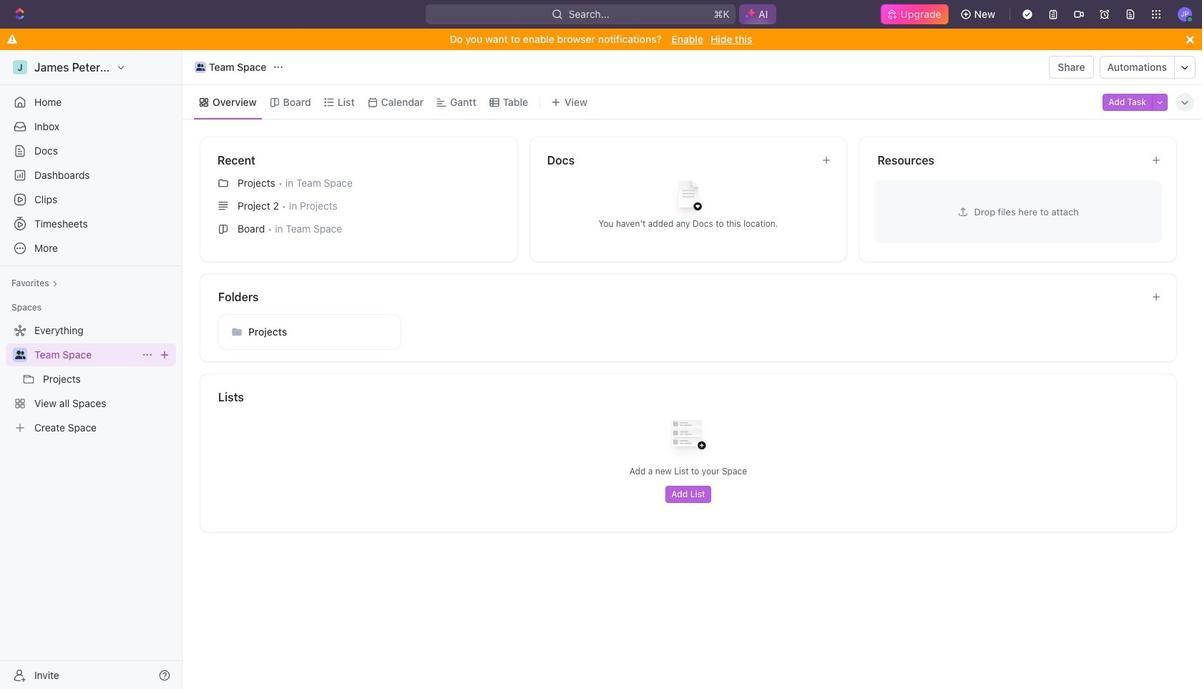 Task type: locate. For each thing, give the bounding box(es) containing it.
no lists icon. image
[[660, 409, 717, 466]]

tree inside sidebar navigation
[[6, 319, 176, 440]]

sidebar navigation
[[0, 50, 185, 689]]

user group image
[[196, 64, 205, 71]]

tree
[[6, 319, 176, 440]]



Task type: vqa. For each thing, say whether or not it's contained in the screenshot.
user group icon
yes



Task type: describe. For each thing, give the bounding box(es) containing it.
james peterson's workspace, , element
[[13, 60, 27, 74]]

user group image
[[15, 351, 25, 359]]

no most used docs image
[[660, 169, 717, 227]]



